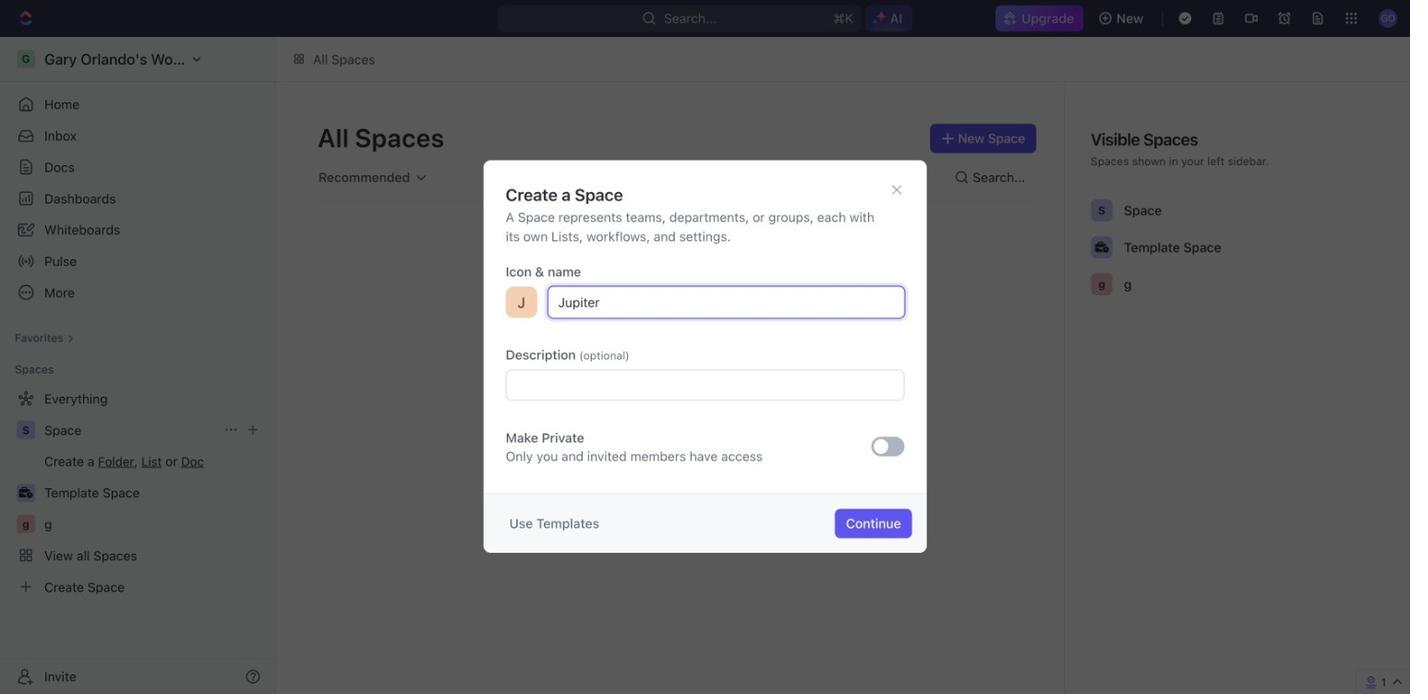 Task type: describe. For each thing, give the bounding box(es) containing it.
1 horizontal spatial space, , element
[[1091, 199, 1113, 222]]

business time image
[[1095, 242, 1109, 253]]

sidebar navigation
[[0, 37, 276, 695]]

space, , element inside sidebar navigation
[[17, 421, 35, 439]]



Task type: locate. For each thing, give the bounding box(es) containing it.
0 horizontal spatial space, , element
[[17, 421, 35, 439]]

0 vertical spatial space, , element
[[1091, 199, 1113, 222]]

1 vertical spatial space, , element
[[17, 421, 35, 439]]

e.g. Marketing, Engineering, HR field
[[548, 287, 905, 318]]

dialog
[[484, 160, 927, 553]]

space, , element
[[1091, 199, 1113, 222], [17, 421, 35, 439]]

None field
[[506, 370, 905, 401]]

g, , element
[[1091, 273, 1113, 295]]



Task type: vqa. For each thing, say whether or not it's contained in the screenshot.
the top Upgrade link
no



